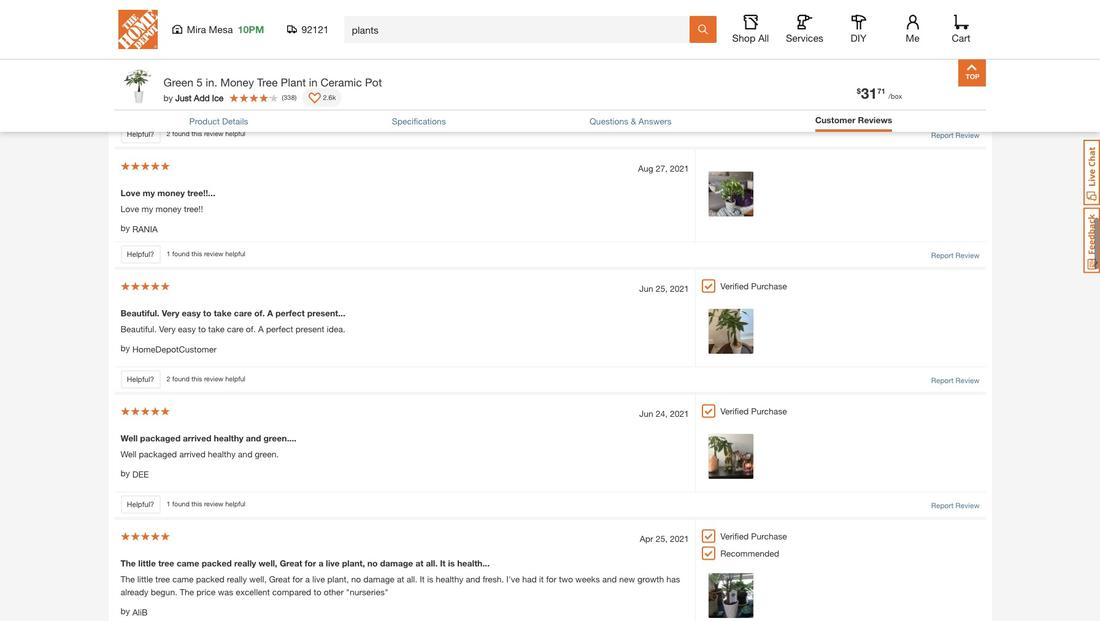 Task type: locate. For each thing, give the bounding box(es) containing it.
1 verified purchase from the top
[[720, 281, 787, 291]]

packed up price
[[196, 574, 224, 585]]

1 helpful? from the top
[[127, 21, 154, 31]]

4 2021 from the top
[[670, 408, 689, 419]]

1 horizontal spatial is
[[448, 558, 455, 569]]

plant,
[[342, 558, 365, 569], [327, 574, 349, 585]]

plant, up "other" at left
[[327, 574, 349, 585]]

5 helpful from the top
[[225, 500, 245, 508]]

5 this from the top
[[191, 500, 202, 508]]

0 horizontal spatial a
[[258, 324, 264, 334]]

1 found this review helpful down tree!!
[[167, 250, 245, 258]]

2 2 found this review helpful from the top
[[167, 130, 245, 138]]

0 vertical spatial verified purchase
[[720, 281, 787, 291]]

purchase for jun 25, 2021
[[751, 281, 787, 291]]

1 horizontal spatial a
[[319, 558, 323, 569]]

2 verified purchase from the top
[[720, 406, 787, 416]]

1
[[167, 250, 170, 258], [167, 500, 170, 508]]

a left present
[[258, 324, 264, 334]]

1 report from the top
[[931, 23, 954, 32]]

1 vertical spatial a
[[258, 324, 264, 334]]

helpful for ...
[[225, 130, 245, 138]]

3 verified from the top
[[720, 531, 749, 542]]

&
[[631, 116, 636, 126]]

1 vertical spatial 1
[[167, 500, 170, 508]]

3 helpful? button from the top
[[121, 245, 160, 264]]

healthy left green.
[[208, 449, 236, 459]]

by left alib button
[[121, 606, 130, 616]]

0 vertical spatial healthy
[[214, 433, 244, 443]]

helpful for love my money tree!!...
[[225, 250, 245, 258]]

price
[[196, 587, 216, 597]]

2 vertical spatial to
[[314, 587, 321, 597]]

this for beautiful. very easy to take care of. a perfect present...
[[191, 375, 202, 383]]

this for love my money tree!!...
[[191, 250, 202, 258]]

questions & answers button
[[590, 115, 672, 128], [590, 115, 672, 128]]

2021 for apr 25, 2021
[[670, 534, 689, 544]]

helpful? down the 'by homedepotcustomer'
[[127, 375, 154, 384]]

1 purchase from the top
[[751, 281, 787, 291]]

elizabet
[[132, 103, 171, 113]]

2 vertical spatial 2
[[167, 375, 170, 383]]

aug
[[638, 163, 653, 174]]

1 vertical spatial care
[[227, 324, 244, 334]]

1 vertical spatial perfect
[[266, 324, 293, 334]]

0 vertical spatial purchase
[[751, 281, 787, 291]]

report for jun 25, 2021
[[931, 376, 954, 385]]

came up begun.
[[172, 574, 194, 585]]

3 report review from the top
[[931, 251, 980, 260]]

2.6k button
[[303, 88, 342, 107]]

verified purchase
[[720, 281, 787, 291], [720, 406, 787, 416], [720, 531, 787, 542]]

by for by dee
[[121, 468, 130, 478]]

3 verified purchase from the top
[[720, 531, 787, 542]]

dee
[[132, 469, 149, 480]]

1 verified from the top
[[720, 281, 749, 291]]

1 for rania
[[167, 250, 170, 258]]

0 vertical spatial verified
[[720, 281, 749, 291]]

1 found this review helpful
[[167, 250, 245, 258], [167, 500, 245, 508]]

1 horizontal spatial at
[[416, 558, 424, 569]]

5 helpful? from the top
[[127, 500, 154, 509]]

live
[[326, 558, 340, 569], [312, 574, 325, 585]]

1 vertical spatial purchase
[[751, 406, 787, 416]]

review for beautiful. very easy to take care of. a perfect present...
[[204, 375, 223, 383]]

came up price
[[177, 558, 199, 569]]

0 vertical spatial well
[[121, 433, 138, 443]]

easy
[[182, 308, 201, 318], [178, 324, 196, 334]]

purchase for jun 24, 2021
[[751, 406, 787, 416]]

helpful? button down rania "button"
[[121, 245, 160, 264]]

customer
[[815, 115, 856, 125]]

2 found this review helpful up in.
[[167, 22, 245, 30]]

cart
[[952, 32, 971, 44]]

love my money tree!!... love my money tree!!
[[121, 188, 215, 214]]

2 25, from the top
[[656, 534, 668, 544]]

0 vertical spatial well,
[[259, 558, 277, 569]]

2 review from the top
[[956, 131, 980, 140]]

1 vertical spatial to
[[198, 324, 206, 334]]

2 1 from the top
[[167, 500, 170, 508]]

0 vertical spatial 2 found this review helpful
[[167, 22, 245, 30]]

0 vertical spatial packaged
[[140, 433, 181, 443]]

0 vertical spatial to
[[203, 308, 211, 318]]

2 vertical spatial purchase
[[751, 531, 787, 542]]

by dee
[[121, 468, 149, 480]]

4 helpful? from the top
[[127, 375, 154, 384]]

1 vertical spatial at
[[397, 574, 404, 585]]

take up 'homedepotcustomer' on the left of page
[[208, 324, 225, 334]]

1 vertical spatial it
[[420, 574, 425, 585]]

by left the rania
[[121, 223, 130, 233]]

specifications button
[[392, 115, 446, 128], [392, 115, 446, 128]]

0 vertical spatial really
[[234, 558, 256, 569]]

and left new
[[602, 574, 617, 585]]

2 report review button from the top
[[931, 130, 980, 141]]

it
[[440, 558, 446, 569], [420, 574, 425, 585]]

healthy left green....
[[214, 433, 244, 443]]

mira mesa 10pm
[[187, 23, 264, 35]]

2 1 found this review helpful from the top
[[167, 500, 245, 508]]

3 found from the top
[[172, 250, 190, 258]]

1 vertical spatial damage
[[363, 574, 395, 585]]

2 verified from the top
[[720, 406, 749, 416]]

arrived
[[183, 433, 211, 443], [179, 449, 206, 459]]

helpful? button down by elizabet
[[121, 125, 160, 143]]

helpful? button left mira
[[121, 17, 160, 35]]

2 down the elizabet button
[[167, 130, 170, 138]]

2021 for aug 27, 2021
[[670, 163, 689, 174]]

1 25, from the top
[[656, 283, 668, 294]]

review for ...
[[204, 130, 223, 138]]

1 jun from the top
[[639, 283, 653, 294]]

1 vertical spatial jun
[[639, 408, 653, 419]]

my up rania "button"
[[142, 204, 153, 214]]

helpful? button down the 'by homedepotcustomer'
[[121, 370, 160, 389]]

report
[[931, 23, 954, 32], [931, 131, 954, 140], [931, 251, 954, 260], [931, 376, 954, 385], [931, 501, 954, 510]]

2 helpful? from the top
[[127, 129, 154, 139]]

1 horizontal spatial it
[[440, 558, 446, 569]]

perfect
[[276, 308, 305, 318], [266, 324, 293, 334]]

by alib
[[121, 606, 148, 618]]

1 horizontal spatial all.
[[426, 558, 438, 569]]

has
[[666, 574, 680, 585]]

excellent
[[236, 587, 270, 597]]

2 found this review helpful
[[167, 22, 245, 30], [167, 130, 245, 138], [167, 375, 245, 383]]

verified for jun 24, 2021
[[720, 406, 749, 416]]

2 for beautiful. very easy to take care of. a perfect present...
[[167, 375, 170, 383]]

helpful? button down dee button
[[121, 496, 160, 514]]

helpful? button for well packaged arrived healthy and green....
[[121, 496, 160, 514]]

2 found this review helpful down product
[[167, 130, 245, 138]]

2 2021 from the top
[[670, 163, 689, 174]]

2 vertical spatial verified purchase
[[720, 531, 787, 542]]

1 vertical spatial no
[[351, 574, 361, 585]]

1 vertical spatial very
[[159, 324, 176, 334]]

by inside by elizabet
[[121, 102, 130, 112]]

"nurseries"
[[346, 587, 388, 597]]

0 vertical spatial a
[[319, 558, 323, 569]]

i've
[[506, 574, 520, 585]]

packaged
[[140, 433, 181, 443], [139, 449, 177, 459]]

2 2 from the top
[[167, 130, 170, 138]]

weeks
[[575, 574, 600, 585]]

3 helpful from the top
[[225, 250, 245, 258]]

report for nov 16, 2021
[[931, 131, 954, 140]]

green 5 in. money tree plant in ceramic pot
[[164, 75, 382, 89]]

by for by just add ice
[[164, 92, 173, 103]]

by left just
[[164, 92, 173, 103]]

found
[[172, 22, 190, 30], [172, 130, 190, 138], [172, 250, 190, 258], [172, 375, 190, 383], [172, 500, 190, 508]]

report review button for jun 24, 2021
[[931, 500, 980, 512]]

0 vertical spatial arrived
[[183, 433, 211, 443]]

4 this from the top
[[191, 375, 202, 383]]

review for jun 25, 2021
[[956, 376, 980, 385]]

very
[[162, 308, 179, 318], [159, 324, 176, 334]]

0 vertical spatial take
[[214, 308, 232, 318]]

helpful? down by elizabet
[[127, 129, 154, 139]]

1 found this review helpful for packaged
[[167, 500, 245, 508]]

31
[[861, 85, 877, 102]]

4 report review from the top
[[931, 376, 980, 385]]

green
[[164, 75, 193, 89]]

plant, up "nurseries"
[[342, 558, 365, 569]]

2 left mira
[[167, 22, 170, 30]]

25,
[[656, 283, 668, 294], [656, 534, 668, 544]]

0 vertical spatial my
[[143, 188, 155, 198]]

packed
[[202, 558, 232, 569], [196, 574, 224, 585]]

helpful
[[225, 22, 245, 30], [225, 130, 245, 138], [225, 250, 245, 258], [225, 375, 245, 383], [225, 500, 245, 508]]

helpful for well packaged arrived healthy and green....
[[225, 500, 245, 508]]

2 vertical spatial healthy
[[436, 574, 463, 585]]

already
[[121, 587, 148, 597]]

2 helpful from the top
[[225, 130, 245, 138]]

other
[[324, 587, 344, 597]]

1 vertical spatial came
[[172, 574, 194, 585]]

0 vertical spatial beautiful.
[[121, 308, 159, 318]]

shop all button
[[731, 15, 770, 44]]

1 vertical spatial little
[[137, 574, 153, 585]]

3 2021 from the top
[[670, 283, 689, 294]]

4 helpful from the top
[[225, 375, 245, 383]]

and up green.
[[246, 433, 261, 443]]

this down tree!!
[[191, 250, 202, 258]]

it
[[539, 574, 544, 585]]

2021 for jun 25, 2021
[[670, 283, 689, 294]]

3 purchase from the top
[[751, 531, 787, 542]]

report review for jun 24, 2021
[[931, 501, 980, 510]]

tree!!
[[184, 204, 203, 214]]

1 vertical spatial great
[[269, 574, 290, 585]]

1 horizontal spatial a
[[267, 308, 273, 318]]

0 vertical spatial jun
[[639, 283, 653, 294]]

mesa
[[209, 23, 233, 35]]

2 helpful? button from the top
[[121, 125, 160, 143]]

this down well packaged arrived healthy and green.... well packaged arrived healthy and green.
[[191, 500, 202, 508]]

2 vertical spatial 2 found this review helpful
[[167, 375, 245, 383]]

this down product
[[191, 130, 202, 138]]

1 review from the top
[[956, 23, 980, 32]]

3 2 from the top
[[167, 375, 170, 383]]

0 vertical spatial at
[[416, 558, 424, 569]]

0 vertical spatial 1 found this review helpful
[[167, 250, 245, 258]]

1 1 from the top
[[167, 250, 170, 258]]

by down ... on the top of page
[[121, 102, 130, 112]]

1 report review button from the top
[[931, 22, 980, 33]]

2
[[167, 22, 170, 30], [167, 130, 170, 138], [167, 375, 170, 383]]

1 2021 from the top
[[670, 55, 689, 66]]

3 report from the top
[[931, 251, 954, 260]]

0 horizontal spatial is
[[427, 574, 433, 585]]

1 report review from the top
[[931, 23, 980, 32]]

by inside by rania
[[121, 223, 130, 233]]

really up excellent
[[234, 558, 256, 569]]

by rania
[[121, 223, 158, 234]]

report review for aug 27, 2021
[[931, 251, 980, 260]]

by inside the 'by homedepotcustomer'
[[121, 343, 130, 353]]

live chat image
[[1084, 140, 1100, 206]]

by inside by alib
[[121, 606, 130, 616]]

2 well from the top
[[121, 449, 136, 459]]

1 vertical spatial verified
[[720, 406, 749, 416]]

healthy down health...
[[436, 574, 463, 585]]

3 review from the top
[[956, 251, 980, 260]]

beautiful. very easy to take care of. a perfect present... beautiful. very easy to take care of. a perfect present idea.
[[121, 308, 345, 334]]

verified
[[720, 281, 749, 291], [720, 406, 749, 416], [720, 531, 749, 542]]

3 helpful? from the top
[[127, 250, 154, 259]]

0 vertical spatial little
[[138, 558, 156, 569]]

1 vertical spatial a
[[305, 574, 310, 585]]

review for love my money tree!!...
[[204, 250, 223, 258]]

this left mesa
[[191, 22, 202, 30]]

5 2021 from the top
[[670, 534, 689, 544]]

2 found from the top
[[172, 130, 190, 138]]

report review button for jun 25, 2021
[[931, 375, 980, 386]]

my up the rania
[[143, 188, 155, 198]]

helpful? button
[[121, 17, 160, 35], [121, 125, 160, 143], [121, 245, 160, 264], [121, 370, 160, 389], [121, 496, 160, 514]]

0 vertical spatial live
[[326, 558, 340, 569]]

by
[[164, 92, 173, 103], [121, 102, 130, 112], [121, 223, 130, 233], [121, 343, 130, 353], [121, 468, 130, 478], [121, 606, 130, 616]]

0 vertical spatial 1
[[167, 250, 170, 258]]

this for well packaged arrived healthy and green....
[[191, 500, 202, 508]]

0 vertical spatial plant,
[[342, 558, 365, 569]]

4 review from the top
[[204, 375, 223, 383]]

by inside by dee
[[121, 468, 130, 478]]

0 horizontal spatial for
[[293, 574, 303, 585]]

healthy inside "the little tree came packed really  well, great for a live plant, no damage at all.  it is health... the little tree came packed really  well, great for a live plant, no damage at all.  it is healthy and fresh.    i've had it for two weeks and new growth has already begun.  the price was excellent compared to other "nurseries""
[[436, 574, 463, 585]]

4 review from the top
[[956, 376, 980, 385]]

perfect up present
[[276, 308, 305, 318]]

for
[[305, 558, 316, 569], [293, 574, 303, 585], [546, 574, 557, 585]]

report review button for aug 27, 2021
[[931, 250, 980, 261]]

1 vertical spatial 2
[[167, 130, 170, 138]]

helpful? for love my money tree!!...
[[127, 250, 154, 259]]

3 this from the top
[[191, 250, 202, 258]]

5 report review from the top
[[931, 501, 980, 510]]

2 found this review helpful for beautiful. very easy to take care of. a perfect present...
[[167, 375, 245, 383]]

green.
[[255, 449, 279, 459]]

1 found this review helpful down well packaged arrived healthy and green.... well packaged arrived healthy and green.
[[167, 500, 245, 508]]

5 helpful? button from the top
[[121, 496, 160, 514]]

helpful? left mira
[[127, 21, 154, 31]]

me button
[[893, 15, 932, 44]]

1 helpful from the top
[[225, 22, 245, 30]]

love
[[121, 188, 140, 198], [121, 204, 139, 214]]

add
[[194, 92, 210, 103]]

4 report from the top
[[931, 376, 954, 385]]

0 vertical spatial damage
[[380, 558, 413, 569]]

the home depot logo image
[[118, 10, 157, 49]]

1 vertical spatial 2 found this review helpful
[[167, 130, 245, 138]]

5 report review button from the top
[[931, 500, 980, 512]]

money
[[157, 188, 185, 198], [156, 204, 182, 214]]

the little tree came packed really  well, great for a live plant, no damage at all.  it is health... the little tree came packed really  well, great for a live plant, no damage at all.  it is healthy and fresh.    i've had it for two weeks and new growth has already begun.  the price was excellent compared to other "nurseries"
[[121, 558, 680, 597]]

2021 for jun 24, 2021
[[670, 408, 689, 419]]

money left tree!!
[[156, 204, 182, 214]]

review
[[204, 22, 223, 30], [204, 130, 223, 138], [204, 250, 223, 258], [204, 375, 223, 383], [204, 500, 223, 508]]

great
[[280, 558, 302, 569], [269, 574, 290, 585]]

25, for jun
[[656, 283, 668, 294]]

no
[[367, 558, 378, 569], [351, 574, 361, 585]]

3 review from the top
[[204, 250, 223, 258]]

2 this from the top
[[191, 130, 202, 138]]

of.
[[254, 308, 265, 318], [246, 324, 256, 334]]

verified for apr 25, 2021
[[720, 531, 749, 542]]

3 report review button from the top
[[931, 250, 980, 261]]

helpful?
[[127, 21, 154, 31], [127, 129, 154, 139], [127, 250, 154, 259], [127, 375, 154, 384], [127, 500, 154, 509]]

0 vertical spatial care
[[234, 308, 252, 318]]

take up homedepotcustomer button
[[214, 308, 232, 318]]

well
[[121, 433, 138, 443], [121, 449, 136, 459]]

take
[[214, 308, 232, 318], [208, 324, 225, 334]]

perfect left present
[[266, 324, 293, 334]]

1 vertical spatial verified purchase
[[720, 406, 787, 416]]

(
[[282, 93, 284, 101]]

0 vertical spatial no
[[367, 558, 378, 569]]

5 review from the top
[[956, 501, 980, 510]]

2 report review from the top
[[931, 131, 980, 140]]

0 vertical spatial love
[[121, 188, 140, 198]]

1 vertical spatial well
[[121, 449, 136, 459]]

3 2 found this review helpful from the top
[[167, 375, 245, 383]]

and
[[246, 433, 261, 443], [238, 449, 252, 459], [466, 574, 480, 585], [602, 574, 617, 585]]

found for beautiful. very easy to take care of. a perfect present...
[[172, 375, 190, 383]]

4 report review button from the top
[[931, 375, 980, 386]]

ice
[[212, 92, 224, 103]]

2 found this review helpful down 'homedepotcustomer' on the left of page
[[167, 375, 245, 383]]

0 horizontal spatial no
[[351, 574, 361, 585]]

1 vertical spatial 1 found this review helpful
[[167, 500, 245, 508]]

1 vertical spatial really
[[227, 574, 247, 585]]

helpful? button for love my money tree!!...
[[121, 245, 160, 264]]

4 helpful? button from the top
[[121, 370, 160, 389]]

customer reviews button
[[815, 114, 892, 129], [815, 114, 892, 126]]

0 vertical spatial tree
[[158, 558, 174, 569]]

verified purchase for apr 25, 2021
[[720, 531, 787, 542]]

helpful? down rania "button"
[[127, 250, 154, 259]]

really up was
[[227, 574, 247, 585]]

5 report from the top
[[931, 501, 954, 510]]

2 down the 'by homedepotcustomer'
[[167, 375, 170, 383]]

the
[[121, 558, 136, 569], [121, 574, 135, 585], [180, 587, 194, 597]]

report review for jun 25, 2021
[[931, 376, 980, 385]]

2 purchase from the top
[[751, 406, 787, 416]]

ceramic
[[321, 75, 362, 89]]

tree!!...
[[187, 188, 215, 198]]

packed up was
[[202, 558, 232, 569]]

found for love my money tree!!...
[[172, 250, 190, 258]]

1 vertical spatial beautiful.
[[121, 324, 157, 334]]

a left the present...
[[267, 308, 273, 318]]

1 1 found this review helpful from the top
[[167, 250, 245, 258]]

1 review from the top
[[204, 22, 223, 30]]

1 vertical spatial 25,
[[656, 534, 668, 544]]

by left dee
[[121, 468, 130, 478]]

5 found from the top
[[172, 500, 190, 508]]

report for aug 27, 2021
[[931, 251, 954, 260]]

2 vertical spatial verified
[[720, 531, 749, 542]]

2 report from the top
[[931, 131, 954, 140]]

0 vertical spatial 25,
[[656, 283, 668, 294]]

2 review from the top
[[204, 130, 223, 138]]

by left homedepotcustomer button
[[121, 343, 130, 353]]

helpful? down dee button
[[127, 500, 154, 509]]

money up tree!!
[[157, 188, 185, 198]]

2 jun from the top
[[639, 408, 653, 419]]

5 review from the top
[[204, 500, 223, 508]]

4 found from the top
[[172, 375, 190, 383]]

1 vertical spatial love
[[121, 204, 139, 214]]

this down 'homedepotcustomer' on the left of page
[[191, 375, 202, 383]]



Task type: describe. For each thing, give the bounding box(es) containing it.
feedback link image
[[1084, 207, 1100, 274]]

0 vertical spatial a
[[267, 308, 273, 318]]

apr 25, 2021
[[640, 534, 689, 544]]

found for well packaged arrived healthy and green....
[[172, 500, 190, 508]]

0 vertical spatial very
[[162, 308, 179, 318]]

jun for jun 25, 2021
[[639, 283, 653, 294]]

1 love from the top
[[121, 188, 140, 198]]

me
[[906, 32, 920, 44]]

1 beautiful. from the top
[[121, 308, 159, 318]]

found for ...
[[172, 130, 190, 138]]

in.
[[206, 75, 217, 89]]

2 vertical spatial the
[[180, 587, 194, 597]]

by elizabet
[[121, 102, 171, 113]]

0 vertical spatial of.
[[254, 308, 265, 318]]

details
[[222, 116, 248, 126]]

27,
[[656, 163, 668, 174]]

all
[[758, 32, 769, 44]]

questions
[[590, 116, 628, 126]]

0 vertical spatial all.
[[426, 558, 438, 569]]

1 vertical spatial the
[[121, 574, 135, 585]]

1 vertical spatial is
[[427, 574, 433, 585]]

nov 16, 2021
[[638, 55, 689, 66]]

helpful? for ...
[[127, 129, 154, 139]]

1 horizontal spatial live
[[326, 558, 340, 569]]

71
[[877, 86, 886, 96]]

0 vertical spatial came
[[177, 558, 199, 569]]

present
[[296, 324, 324, 334]]

this for ...
[[191, 130, 202, 138]]

compared
[[272, 587, 311, 597]]

tree
[[257, 75, 278, 89]]

and left green.
[[238, 449, 252, 459]]

jun for jun 24, 2021
[[639, 408, 653, 419]]

1 vertical spatial healthy
[[208, 449, 236, 459]]

1 vertical spatial packaged
[[139, 449, 177, 459]]

top button
[[958, 59, 986, 87]]

verified purchase for jun 24, 2021
[[720, 406, 787, 416]]

shop all
[[732, 32, 769, 44]]

helpful? button for ...
[[121, 125, 160, 143]]

10pm
[[238, 23, 264, 35]]

0 vertical spatial is
[[448, 558, 455, 569]]

2 beautiful. from the top
[[121, 324, 157, 334]]

money
[[220, 75, 254, 89]]

fresh.
[[483, 574, 504, 585]]

2 for ...
[[167, 130, 170, 138]]

0 vertical spatial perfect
[[276, 308, 305, 318]]

reviews
[[858, 115, 892, 125]]

helpful? button for beautiful. very easy to take care of. a perfect present...
[[121, 370, 160, 389]]

alib
[[132, 607, 148, 618]]

health...
[[457, 558, 490, 569]]

idea.
[[327, 324, 345, 334]]

two
[[559, 574, 573, 585]]

report for jun 24, 2021
[[931, 501, 954, 510]]

specifications
[[392, 116, 446, 126]]

$ 31 71 /box
[[857, 85, 902, 102]]

helpful? for well packaged arrived healthy and green....
[[127, 500, 154, 509]]

begun.
[[151, 587, 177, 597]]

1 vertical spatial of.
[[246, 324, 256, 334]]

)
[[295, 93, 297, 101]]

1 vertical spatial tree
[[155, 574, 170, 585]]

0 horizontal spatial a
[[305, 574, 310, 585]]

by for by rania
[[121, 223, 130, 233]]

1 vertical spatial arrived
[[179, 449, 206, 459]]

purchase for apr 25, 2021
[[751, 531, 787, 542]]

1 found from the top
[[172, 22, 190, 30]]

...
[[121, 80, 128, 90]]

dee button
[[132, 468, 149, 481]]

1 vertical spatial packed
[[196, 574, 224, 585]]

review for aug 27, 2021
[[956, 251, 980, 260]]

report review for nov 16, 2021
[[931, 131, 980, 140]]

homedepotcustomer
[[132, 344, 217, 354]]

1 vertical spatial well,
[[249, 574, 267, 585]]

alib button
[[132, 606, 148, 619]]

0 horizontal spatial it
[[420, 574, 425, 585]]

recommended
[[720, 548, 779, 559]]

1 vertical spatial easy
[[178, 324, 196, 334]]

0 horizontal spatial live
[[312, 574, 325, 585]]

by for by elizabet
[[121, 102, 130, 112]]

was
[[218, 587, 233, 597]]

1 horizontal spatial no
[[367, 558, 378, 569]]

review for nov 16, 2021
[[956, 131, 980, 140]]

2021 for nov 16, 2021
[[670, 55, 689, 66]]

rania
[[132, 224, 158, 234]]

diy button
[[839, 15, 878, 44]]

had
[[522, 574, 537, 585]]

0 vertical spatial easy
[[182, 308, 201, 318]]

1 2 found this review helpful from the top
[[167, 22, 245, 30]]

1 vertical spatial my
[[142, 204, 153, 214]]

2.6k
[[323, 93, 336, 101]]

and down health...
[[466, 574, 480, 585]]

present...
[[307, 308, 345, 318]]

24,
[[656, 408, 668, 419]]

0 vertical spatial money
[[157, 188, 185, 198]]

diy
[[851, 32, 867, 44]]

homedepotcustomer button
[[132, 343, 217, 356]]

by just add ice
[[164, 92, 224, 103]]

display image
[[309, 93, 321, 105]]

review for jun 24, 2021
[[956, 501, 980, 510]]

1 well from the top
[[121, 433, 138, 443]]

by for by alib
[[121, 606, 130, 616]]

in
[[309, 75, 318, 89]]

1 2 from the top
[[167, 22, 170, 30]]

25, for apr
[[656, 534, 668, 544]]

1 vertical spatial plant,
[[327, 574, 349, 585]]

helpful for beautiful. very easy to take care of. a perfect present...
[[225, 375, 245, 383]]

aug 27, 2021
[[638, 163, 689, 174]]

nov
[[638, 55, 653, 66]]

services
[[786, 32, 823, 44]]

rania button
[[132, 223, 158, 235]]

1 found this review helpful for tree!!
[[167, 250, 245, 258]]

92121
[[302, 23, 329, 35]]

1 vertical spatial money
[[156, 204, 182, 214]]

5
[[196, 75, 203, 89]]

mira
[[187, 23, 206, 35]]

review for well packaged arrived healthy and green....
[[204, 500, 223, 508]]

1 horizontal spatial for
[[305, 558, 316, 569]]

well packaged arrived healthy and green.... well packaged arrived healthy and green.
[[121, 433, 296, 459]]

92121 button
[[287, 23, 329, 36]]

cart link
[[948, 15, 975, 44]]

customer reviews
[[815, 115, 892, 125]]

0 vertical spatial great
[[280, 558, 302, 569]]

green....
[[264, 433, 296, 443]]

questions & answers
[[590, 116, 672, 126]]

helpful? for beautiful. very easy to take care of. a perfect present...
[[127, 375, 154, 384]]

new
[[619, 574, 635, 585]]

pot
[[365, 75, 382, 89]]

product image image
[[117, 65, 157, 105]]

338
[[284, 93, 295, 101]]

growth
[[637, 574, 664, 585]]

16,
[[656, 55, 668, 66]]

What can we help you find today? search field
[[352, 17, 689, 42]]

1 vertical spatial all.
[[407, 574, 417, 585]]

verified purchase for jun 25, 2021
[[720, 281, 787, 291]]

( 338 )
[[282, 93, 297, 101]]

by for by homedepotcustomer
[[121, 343, 130, 353]]

0 vertical spatial packed
[[202, 558, 232, 569]]

2 found this review helpful for ...
[[167, 130, 245, 138]]

jun 24, 2021
[[639, 408, 689, 419]]

1 vertical spatial take
[[208, 324, 225, 334]]

2 horizontal spatial for
[[546, 574, 557, 585]]

verified for jun 25, 2021
[[720, 281, 749, 291]]

0 horizontal spatial at
[[397, 574, 404, 585]]

services button
[[785, 15, 824, 44]]

report review button for nov 16, 2021
[[931, 130, 980, 141]]

product details
[[189, 116, 248, 126]]

2 love from the top
[[121, 204, 139, 214]]

jun 25, 2021
[[639, 283, 689, 294]]

0 vertical spatial it
[[440, 558, 446, 569]]

just
[[175, 92, 192, 103]]

elizabet button
[[132, 102, 171, 115]]

answers
[[639, 116, 672, 126]]

1 helpful? button from the top
[[121, 17, 160, 35]]

product
[[189, 116, 220, 126]]

to inside "the little tree came packed really  well, great for a live plant, no damage at all.  it is health... the little tree came packed really  well, great for a live plant, no damage at all.  it is healthy and fresh.    i've had it for two weeks and new growth has already begun.  the price was excellent compared to other "nurseries""
[[314, 587, 321, 597]]

/box
[[889, 92, 902, 100]]

1 this from the top
[[191, 22, 202, 30]]

1 for dee
[[167, 500, 170, 508]]

shop
[[732, 32, 756, 44]]

0 vertical spatial the
[[121, 558, 136, 569]]



Task type: vqa. For each thing, say whether or not it's contained in the screenshot.
5th review from the top
yes



